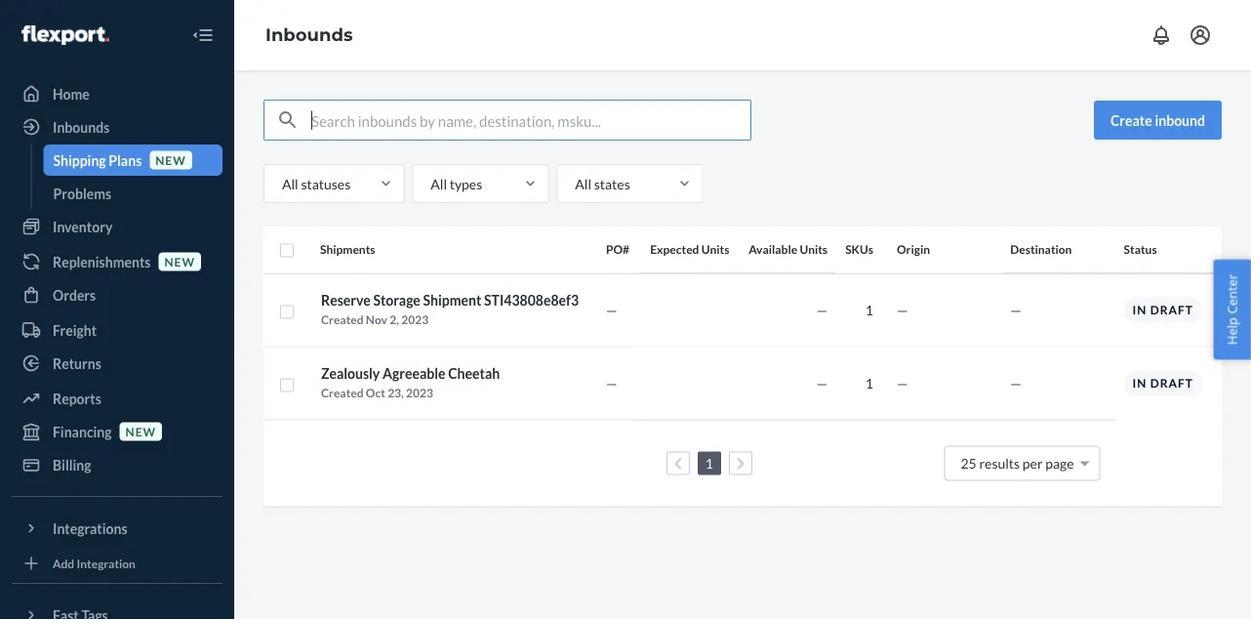 Task type: vqa. For each thing, say whether or not it's contained in the screenshot.
the rightmost Tags
no



Task type: locate. For each thing, give the bounding box(es) containing it.
chevron left image
[[674, 457, 683, 470]]

square image
[[279, 304, 295, 320]]

1 vertical spatial in
[[1133, 376, 1148, 390]]

inbounds
[[266, 24, 353, 46], [53, 119, 110, 135]]

2023 inside zealously agreeable cheetah created oct 23, 2023
[[406, 386, 434, 400]]

shipment
[[423, 292, 482, 309]]

1 vertical spatial inbounds
[[53, 119, 110, 135]]

all left statuses
[[282, 175, 299, 192]]

—
[[606, 302, 618, 318], [817, 302, 828, 318], [897, 302, 909, 318], [1011, 302, 1022, 318], [606, 375, 618, 392], [817, 375, 828, 392], [897, 375, 909, 392], [1011, 375, 1022, 392]]

0 vertical spatial square image
[[279, 243, 295, 259]]

created down zealously
[[321, 386, 364, 400]]

1 vertical spatial in draft
[[1133, 376, 1194, 390]]

new right the plans
[[156, 153, 186, 167]]

available
[[749, 242, 798, 257]]

new for replenishments
[[164, 254, 195, 268]]

created down reserve
[[321, 312, 364, 327]]

2 created from the top
[[321, 386, 364, 400]]

nov
[[366, 312, 388, 327]]

2 horizontal spatial all
[[575, 175, 592, 192]]

2,
[[390, 312, 399, 327]]

help
[[1224, 317, 1242, 345]]

all for all types
[[431, 175, 447, 192]]

problems
[[53, 185, 111, 202]]

reports
[[53, 390, 101, 407]]

1 for zealously agreeable cheetah
[[866, 375, 874, 392]]

agreeable
[[383, 365, 446, 382]]

create
[[1111, 112, 1153, 128]]

all
[[282, 175, 299, 192], [431, 175, 447, 192], [575, 175, 592, 192]]

draft for zealously agreeable cheetah
[[1151, 376, 1194, 390]]

freight
[[53, 322, 97, 338]]

1 vertical spatial draft
[[1151, 376, 1194, 390]]

new down reports link
[[126, 424, 156, 438]]

in
[[1133, 303, 1148, 317], [1133, 376, 1148, 390]]

created inside zealously agreeable cheetah created oct 23, 2023
[[321, 386, 364, 400]]

1 vertical spatial 2023
[[406, 386, 434, 400]]

expected
[[651, 242, 700, 257]]

new
[[156, 153, 186, 167], [164, 254, 195, 268], [126, 424, 156, 438]]

2 square image from the top
[[279, 377, 295, 393]]

in draft for zealously agreeable cheetah
[[1133, 376, 1194, 390]]

2 vertical spatial new
[[126, 424, 156, 438]]

center
[[1224, 274, 1242, 314]]

inbounds link
[[266, 24, 353, 46], [12, 111, 223, 143]]

square image
[[279, 243, 295, 259], [279, 377, 295, 393]]

1
[[866, 302, 874, 318], [866, 375, 874, 392], [706, 455, 714, 472]]

po#
[[606, 242, 630, 257]]

0 vertical spatial 2023
[[402, 312, 429, 327]]

1 in draft from the top
[[1133, 303, 1194, 317]]

results
[[980, 455, 1021, 472]]

2023 right '2,'
[[402, 312, 429, 327]]

sti43808e8ef3
[[484, 292, 579, 309]]

1 in from the top
[[1133, 303, 1148, 317]]

units for available units
[[800, 242, 828, 257]]

units for expected units
[[702, 242, 730, 257]]

all for all statuses
[[282, 175, 299, 192]]

1 vertical spatial created
[[321, 386, 364, 400]]

shipping plans
[[53, 152, 142, 168]]

square image left shipments
[[279, 243, 295, 259]]

per
[[1023, 455, 1044, 472]]

1 created from the top
[[321, 312, 364, 327]]

shipping
[[53, 152, 106, 168]]

integrations
[[53, 520, 128, 537]]

0 vertical spatial 1
[[866, 302, 874, 318]]

zealously
[[321, 365, 380, 382]]

all left states
[[575, 175, 592, 192]]

in draft for reserve storage shipment sti43808e8ef3
[[1133, 303, 1194, 317]]

units right expected
[[702, 242, 730, 257]]

1 vertical spatial inbounds link
[[12, 111, 223, 143]]

all statuses
[[282, 175, 351, 192]]

2023 down agreeable
[[406, 386, 434, 400]]

1 square image from the top
[[279, 243, 295, 259]]

0 horizontal spatial all
[[282, 175, 299, 192]]

2 in draft from the top
[[1133, 376, 1194, 390]]

2 all from the left
[[431, 175, 447, 192]]

1 horizontal spatial inbounds link
[[266, 24, 353, 46]]

freight link
[[12, 314, 223, 346]]

2 draft from the top
[[1151, 376, 1194, 390]]

add integration link
[[12, 552, 223, 575]]

1 vertical spatial square image
[[279, 377, 295, 393]]

storage
[[373, 292, 421, 309]]

create inbound button
[[1095, 101, 1223, 140]]

3 all from the left
[[575, 175, 592, 192]]

open notifications image
[[1150, 23, 1174, 47]]

0 horizontal spatial units
[[702, 242, 730, 257]]

1 horizontal spatial inbounds
[[266, 24, 353, 46]]

add integration
[[53, 556, 136, 570]]

1 units from the left
[[702, 242, 730, 257]]

0 horizontal spatial inbounds link
[[12, 111, 223, 143]]

problems link
[[43, 178, 223, 209]]

in for zealously agreeable cheetah
[[1133, 376, 1148, 390]]

0 vertical spatial in draft
[[1133, 303, 1194, 317]]

0 vertical spatial new
[[156, 153, 186, 167]]

in draft
[[1133, 303, 1194, 317], [1133, 376, 1194, 390]]

1 draft from the top
[[1151, 303, 1194, 317]]

new for shipping plans
[[156, 153, 186, 167]]

all left types at the left top of page
[[431, 175, 447, 192]]

statuses
[[301, 175, 351, 192]]

open account menu image
[[1189, 23, 1213, 47]]

units right available
[[800, 242, 828, 257]]

2 units from the left
[[800, 242, 828, 257]]

replenishments
[[53, 253, 151, 270]]

all states
[[575, 175, 631, 192]]

0 vertical spatial in
[[1133, 303, 1148, 317]]

new up orders link
[[164, 254, 195, 268]]

orders
[[53, 287, 96, 303]]

billing
[[53, 457, 91, 473]]

draft
[[1151, 303, 1194, 317], [1151, 376, 1194, 390]]

units
[[702, 242, 730, 257], [800, 242, 828, 257]]

1 all from the left
[[282, 175, 299, 192]]

1 vertical spatial 1
[[866, 375, 874, 392]]

2 in from the top
[[1133, 376, 1148, 390]]

1 vertical spatial new
[[164, 254, 195, 268]]

created
[[321, 312, 364, 327], [321, 386, 364, 400]]

square image left zealously
[[279, 377, 295, 393]]

status
[[1125, 242, 1158, 257]]

page
[[1046, 455, 1075, 472]]

1 horizontal spatial units
[[800, 242, 828, 257]]

0 vertical spatial created
[[321, 312, 364, 327]]

0 vertical spatial inbounds link
[[266, 24, 353, 46]]

inventory
[[53, 218, 113, 235]]

1 horizontal spatial all
[[431, 175, 447, 192]]

1 for reserve storage shipment sti43808e8ef3
[[866, 302, 874, 318]]

0 vertical spatial draft
[[1151, 303, 1194, 317]]

destination
[[1011, 242, 1073, 257]]

2023
[[402, 312, 429, 327], [406, 386, 434, 400]]

shipments
[[320, 242, 376, 257]]



Task type: describe. For each thing, give the bounding box(es) containing it.
expected units
[[651, 242, 730, 257]]

plans
[[109, 152, 142, 168]]

2023 inside the reserve storage shipment sti43808e8ef3 created nov 2, 2023
[[402, 312, 429, 327]]

close navigation image
[[191, 23, 215, 47]]

inventory link
[[12, 211, 223, 242]]

states
[[594, 175, 631, 192]]

create inbound
[[1111, 112, 1206, 128]]

types
[[450, 175, 483, 192]]

all for all states
[[575, 175, 592, 192]]

home link
[[12, 78, 223, 109]]

zealously agreeable cheetah created oct 23, 2023
[[321, 365, 500, 400]]

draft for reserve storage shipment sti43808e8ef3
[[1151, 303, 1194, 317]]

returns link
[[12, 348, 223, 379]]

0 vertical spatial inbounds
[[266, 24, 353, 46]]

2 vertical spatial 1
[[706, 455, 714, 472]]

integrations button
[[12, 513, 223, 544]]

1 link
[[702, 455, 718, 472]]

reserve
[[321, 292, 371, 309]]

cheetah
[[448, 365, 500, 382]]

new for financing
[[126, 424, 156, 438]]

add
[[53, 556, 74, 570]]

25 results per page
[[961, 455, 1075, 472]]

0 horizontal spatial inbounds
[[53, 119, 110, 135]]

orders link
[[12, 279, 223, 311]]

help center button
[[1214, 259, 1252, 360]]

origin
[[897, 242, 931, 257]]

billing link
[[12, 449, 223, 480]]

flexport logo image
[[21, 25, 109, 45]]

square image for po#
[[279, 243, 295, 259]]

all types
[[431, 175, 483, 192]]

integration
[[77, 556, 136, 570]]

23,
[[388, 386, 404, 400]]

oct
[[366, 386, 386, 400]]

reports link
[[12, 383, 223, 414]]

25
[[961, 455, 977, 472]]

financing
[[53, 423, 112, 440]]

available units
[[749, 242, 828, 257]]

skus
[[846, 242, 874, 257]]

home
[[53, 85, 90, 102]]

returns
[[53, 355, 101, 372]]

chevron right image
[[737, 457, 745, 470]]

Search inbounds by name, destination, msku... text field
[[312, 101, 751, 140]]

in for reserve storage shipment sti43808e8ef3
[[1133, 303, 1148, 317]]

help center
[[1224, 274, 1242, 345]]

reserve storage shipment sti43808e8ef3 created nov 2, 2023
[[321, 292, 579, 327]]

inbound
[[1156, 112, 1206, 128]]

25 results per page option
[[961, 455, 1075, 472]]

created inside the reserve storage shipment sti43808e8ef3 created nov 2, 2023
[[321, 312, 364, 327]]

square image for —
[[279, 377, 295, 393]]



